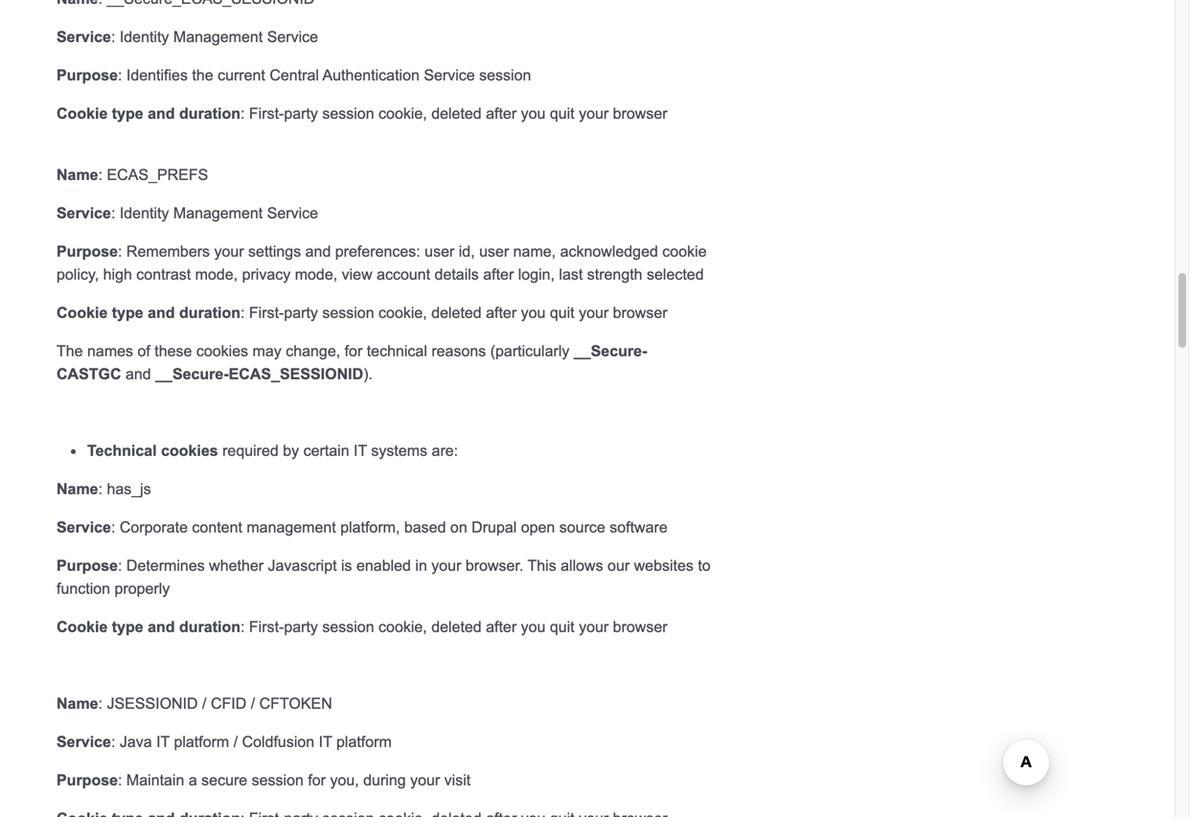 Task type: vqa. For each thing, say whether or not it's contained in the screenshot.
Home link
no



Task type: locate. For each thing, give the bounding box(es) containing it.
__secure- inside __secure- castgc
[[574, 342, 647, 360]]

2 vertical spatial quit
[[550, 618, 575, 636]]

0 vertical spatial first-
[[249, 105, 284, 122]]

3 type from the top
[[112, 618, 143, 636]]

for
[[345, 342, 362, 360], [308, 772, 326, 789]]

1 vertical spatial duration
[[179, 304, 241, 321]]

ecas_sessionid
[[229, 365, 363, 383]]

2 deleted from the top
[[431, 304, 482, 321]]

service : java it platform / coldfusion it platform
[[57, 733, 392, 751]]

cookies
[[196, 342, 248, 360], [161, 442, 218, 459]]

/ for platform
[[234, 733, 238, 751]]

cookie down policy,
[[57, 304, 108, 321]]

party up change,
[[284, 304, 318, 321]]

our
[[608, 557, 630, 574]]

1 vertical spatial party
[[284, 304, 318, 321]]

1 identity from the top
[[120, 28, 169, 45]]

and __secure-ecas_sessionid ).
[[121, 365, 373, 383]]

duration up these
[[179, 304, 241, 321]]

of
[[137, 342, 150, 360]]

view
[[342, 266, 372, 283]]

name left ecas_prefs
[[57, 166, 98, 183]]

first- down whether
[[249, 618, 284, 636]]

0 vertical spatial deleted
[[431, 105, 482, 122]]

1 purpose from the top
[[57, 66, 118, 84]]

0 vertical spatial __secure-
[[574, 342, 647, 360]]

2 vertical spatial deleted
[[431, 618, 482, 636]]

platform
[[174, 733, 229, 751], [336, 733, 392, 751]]

purpose
[[57, 66, 118, 84], [57, 243, 118, 260], [57, 557, 118, 574], [57, 772, 118, 789]]

1 horizontal spatial /
[[234, 733, 238, 751]]

/ left cfid
[[202, 695, 206, 712]]

1 horizontal spatial user
[[479, 243, 509, 260]]

management
[[173, 28, 263, 45], [173, 204, 263, 222]]

these
[[155, 342, 192, 360]]

cookies left required on the left bottom
[[161, 442, 218, 459]]

cookie down function
[[57, 618, 108, 636]]

1 vertical spatial cookie
[[57, 304, 108, 321]]

/ right cfid
[[251, 695, 255, 712]]

0 horizontal spatial mode,
[[195, 266, 238, 283]]

__secure-
[[574, 342, 647, 360], [155, 365, 229, 383]]

/ for cfid
[[251, 695, 255, 712]]

service : identity management service up remembers
[[57, 204, 318, 222]]

type down "properly"
[[112, 618, 143, 636]]

cookie,
[[379, 105, 427, 122], [379, 304, 427, 321], [379, 618, 427, 636]]

__secure- down strength
[[574, 342, 647, 360]]

websites
[[634, 557, 694, 574]]

name left has_js
[[57, 480, 98, 498]]

user left id,
[[425, 243, 454, 260]]

duration
[[179, 105, 241, 122], [179, 304, 241, 321], [179, 618, 241, 636]]

/ down cfid
[[234, 733, 238, 751]]

3 duration from the top
[[179, 618, 241, 636]]

/
[[202, 695, 206, 712], [251, 695, 255, 712], [234, 733, 238, 751]]

certain
[[303, 442, 349, 459]]

for left you,
[[308, 772, 326, 789]]

0 horizontal spatial __secure-
[[155, 365, 229, 383]]

1 vertical spatial first-
[[249, 304, 284, 321]]

function
[[57, 580, 110, 597]]

3 first- from the top
[[249, 618, 284, 636]]

2 horizontal spatial /
[[251, 695, 255, 712]]

purpose left 'identifies'
[[57, 66, 118, 84]]

1 vertical spatial management
[[173, 204, 263, 222]]

1 vertical spatial cookie,
[[379, 304, 427, 321]]

and down contrast
[[148, 304, 175, 321]]

party down central
[[284, 105, 318, 122]]

cftoken
[[259, 695, 332, 712]]

1 vertical spatial browser
[[613, 304, 667, 321]]

__secure- down these
[[155, 365, 229, 383]]

it up you,
[[319, 733, 332, 751]]

3 name from the top
[[57, 695, 98, 712]]

service
[[57, 28, 111, 45], [267, 28, 318, 45], [424, 66, 475, 84], [57, 204, 111, 222], [267, 204, 318, 222], [57, 519, 111, 536], [57, 733, 111, 751]]

0 horizontal spatial for
[[308, 772, 326, 789]]

login,
[[518, 266, 555, 283]]

0 vertical spatial you
[[521, 105, 546, 122]]

identity up 'identifies'
[[120, 28, 169, 45]]

name left jsessionid
[[57, 695, 98, 712]]

1 vertical spatial service : identity management service
[[57, 204, 318, 222]]

user right id,
[[479, 243, 509, 260]]

identity
[[120, 28, 169, 45], [120, 204, 169, 222]]

2 cookie type and duration : first-party session cookie, deleted after you quit your browser from the top
[[57, 304, 667, 321]]

2 user from the left
[[479, 243, 509, 260]]

1 horizontal spatial mode,
[[295, 266, 337, 283]]

after inside : remembers your settings and preferences: user id, user name, acknowledged cookie policy, high contrast mode, privacy mode, view account details after login, last strength selected
[[483, 266, 514, 283]]

1 vertical spatial quit
[[550, 304, 575, 321]]

2 vertical spatial cookie,
[[379, 618, 427, 636]]

visit
[[444, 772, 471, 789]]

type down the high
[[112, 304, 143, 321]]

cookies up and __secure-ecas_sessionid ).
[[196, 342, 248, 360]]

and
[[148, 105, 175, 122], [305, 243, 331, 260], [148, 304, 175, 321], [126, 365, 151, 383], [148, 618, 175, 636]]

may
[[253, 342, 282, 360]]

0 vertical spatial identity
[[120, 28, 169, 45]]

your inside : remembers your settings and preferences: user id, user name, acknowledged cookie policy, high contrast mode, privacy mode, view account details after login, last strength selected
[[214, 243, 244, 260]]

2 vertical spatial type
[[112, 618, 143, 636]]

cookie type and duration : first-party session cookie, deleted after you quit your browser down view
[[57, 304, 667, 321]]

type
[[112, 105, 143, 122], [112, 304, 143, 321], [112, 618, 143, 636]]

0 vertical spatial service : identity management service
[[57, 28, 318, 45]]

service : identity management service
[[57, 28, 318, 45], [57, 204, 318, 222]]

1 horizontal spatial __secure-
[[574, 342, 647, 360]]

2 vertical spatial name
[[57, 695, 98, 712]]

for right change,
[[345, 342, 362, 360]]

policy,
[[57, 266, 99, 283]]

duration down the
[[179, 105, 241, 122]]

purpose left maintain
[[57, 772, 118, 789]]

cookie, down authentication at the left of the page
[[379, 105, 427, 122]]

it
[[354, 442, 367, 459], [156, 733, 170, 751], [319, 733, 332, 751]]

: determines whether javascript is enabled in your browser. this allows our websites to function properly
[[57, 557, 711, 597]]

technical
[[87, 442, 157, 459]]

purpose up function
[[57, 557, 118, 574]]

1 horizontal spatial for
[[345, 342, 362, 360]]

platform down 'name : jsessionid / cfid / cftoken'
[[174, 733, 229, 751]]

1 name from the top
[[57, 166, 98, 183]]

1 vertical spatial cookie type and duration : first-party session cookie, deleted after you quit your browser
[[57, 304, 667, 321]]

cookie, down "account" on the top
[[379, 304, 427, 321]]

party
[[284, 105, 318, 122], [284, 304, 318, 321], [284, 618, 318, 636]]

first- down current
[[249, 105, 284, 122]]

2 vertical spatial cookie type and duration : first-party session cookie, deleted after you quit your browser
[[57, 618, 667, 636]]

1 vertical spatial for
[[308, 772, 326, 789]]

remembers
[[126, 243, 210, 260]]

service : corporate content management platform, based on drupal open source software
[[57, 519, 668, 536]]

2 mode, from the left
[[295, 266, 337, 283]]

2 vertical spatial party
[[284, 618, 318, 636]]

user
[[425, 243, 454, 260], [479, 243, 509, 260]]

first- down privacy
[[249, 304, 284, 321]]

0 vertical spatial management
[[173, 28, 263, 45]]

identity down name : ecas_prefs
[[120, 204, 169, 222]]

source
[[559, 519, 605, 536]]

you
[[521, 105, 546, 122], [521, 304, 546, 321], [521, 618, 546, 636]]

determines
[[126, 557, 205, 574]]

and right settings
[[305, 243, 331, 260]]

duration down whether
[[179, 618, 241, 636]]

purpose : maintain a secure session for you, during your visit
[[57, 772, 471, 789]]

1 horizontal spatial platform
[[336, 733, 392, 751]]

: remembers your settings and preferences: user id, user name, acknowledged cookie policy, high contrast mode, privacy mode, view account details after login, last strength selected
[[57, 243, 707, 283]]

:
[[111, 28, 115, 45], [118, 66, 122, 84], [241, 105, 245, 122], [98, 166, 103, 183], [111, 204, 115, 222], [118, 243, 122, 260], [241, 304, 245, 321], [98, 480, 103, 498], [111, 519, 115, 536], [118, 557, 122, 574], [241, 618, 245, 636], [98, 695, 103, 712], [111, 733, 115, 751], [118, 772, 122, 789]]

0 vertical spatial cookies
[[196, 342, 248, 360]]

management up the
[[173, 28, 263, 45]]

1 vertical spatial you
[[521, 304, 546, 321]]

2 browser from the top
[[613, 304, 667, 321]]

names
[[87, 342, 133, 360]]

2 vertical spatial browser
[[613, 618, 667, 636]]

service : identity management service up the
[[57, 28, 318, 45]]

0 horizontal spatial platform
[[174, 733, 229, 751]]

1 vertical spatial deleted
[[431, 304, 482, 321]]

0 vertical spatial duration
[[179, 105, 241, 122]]

0 vertical spatial cookie
[[57, 105, 108, 122]]

purpose up policy,
[[57, 243, 118, 260]]

browser.
[[466, 557, 524, 574]]

type down 'identifies'
[[112, 105, 143, 122]]

2 vertical spatial first-
[[249, 618, 284, 636]]

2 identity from the top
[[120, 204, 169, 222]]

0 vertical spatial browser
[[613, 105, 667, 122]]

it right certain
[[354, 442, 367, 459]]

0 vertical spatial cookie,
[[379, 105, 427, 122]]

3 quit from the top
[[550, 618, 575, 636]]

the names of these cookies may change, for technical reasons (particularly
[[57, 342, 574, 360]]

cookie, down : determines whether javascript is enabled in your browser. this allows our websites to function properly
[[379, 618, 427, 636]]

browser
[[613, 105, 667, 122], [613, 304, 667, 321], [613, 618, 667, 636]]

: inside : determines whether javascript is enabled in your browser. this allows our websites to function properly
[[118, 557, 122, 574]]

2 vertical spatial cookie
[[57, 618, 108, 636]]

the
[[192, 66, 213, 84]]

party down javascript
[[284, 618, 318, 636]]

jsessionid
[[107, 695, 198, 712]]

and down 'identifies'
[[148, 105, 175, 122]]

name,
[[513, 243, 556, 260]]

session
[[479, 66, 531, 84], [322, 105, 374, 122], [322, 304, 374, 321], [322, 618, 374, 636], [252, 772, 304, 789]]

preferences:
[[335, 243, 420, 260]]

1 vertical spatial name
[[57, 480, 98, 498]]

during
[[363, 772, 406, 789]]

1 vertical spatial identity
[[120, 204, 169, 222]]

1 user from the left
[[425, 243, 454, 260]]

0 horizontal spatial user
[[425, 243, 454, 260]]

reasons
[[432, 342, 486, 360]]

2 you from the top
[[521, 304, 546, 321]]

mode, left view
[[295, 266, 337, 283]]

0 horizontal spatial it
[[156, 733, 170, 751]]

3 browser from the top
[[613, 618, 667, 636]]

2 cookie from the top
[[57, 304, 108, 321]]

mode, left privacy
[[195, 266, 238, 283]]

current
[[218, 66, 265, 84]]

cookie up name : ecas_prefs
[[57, 105, 108, 122]]

cookie type and duration : first-party session cookie, deleted after you quit your browser
[[57, 105, 667, 122], [57, 304, 667, 321], [57, 618, 667, 636]]

first-
[[249, 105, 284, 122], [249, 304, 284, 321], [249, 618, 284, 636]]

0 vertical spatial cookie type and duration : first-party session cookie, deleted after you quit your browser
[[57, 105, 667, 122]]

quit
[[550, 105, 575, 122], [550, 304, 575, 321], [550, 618, 575, 636]]

0 vertical spatial name
[[57, 166, 98, 183]]

2 name from the top
[[57, 480, 98, 498]]

2 vertical spatial you
[[521, 618, 546, 636]]

1 mode, from the left
[[195, 266, 238, 283]]

1 vertical spatial type
[[112, 304, 143, 321]]

it right java
[[156, 733, 170, 751]]

0 vertical spatial for
[[345, 342, 362, 360]]

2 horizontal spatial it
[[354, 442, 367, 459]]

management up remembers
[[173, 204, 263, 222]]

cookie type and duration : first-party session cookie, deleted after you quit your browser down authentication at the left of the page
[[57, 105, 667, 122]]

platform up you,
[[336, 733, 392, 751]]

cookie type and duration : first-party session cookie, deleted after you quit your browser down : determines whether javascript is enabled in your browser. this allows our websites to function properly
[[57, 618, 667, 636]]

: inside : remembers your settings and preferences: user id, user name, acknowledged cookie policy, high contrast mode, privacy mode, view account details after login, last strength selected
[[118, 243, 122, 260]]

1 you from the top
[[521, 105, 546, 122]]

coldfusion
[[242, 733, 314, 751]]

0 vertical spatial party
[[284, 105, 318, 122]]

0 vertical spatial quit
[[550, 105, 575, 122]]

2 vertical spatial duration
[[179, 618, 241, 636]]

2 party from the top
[[284, 304, 318, 321]]

1 cookie from the top
[[57, 105, 108, 122]]

ecas_prefs
[[107, 166, 208, 183]]

0 vertical spatial type
[[112, 105, 143, 122]]

name for : ecas_prefs
[[57, 166, 98, 183]]



Task type: describe. For each thing, give the bounding box(es) containing it.
central
[[270, 66, 319, 84]]

properly
[[114, 580, 170, 597]]

whether
[[209, 557, 264, 574]]

content
[[192, 519, 242, 536]]

name : ecas_prefs
[[57, 166, 208, 183]]

1 quit from the top
[[550, 105, 575, 122]]

1 vertical spatial __secure-
[[155, 365, 229, 383]]

selected
[[647, 266, 704, 283]]

1 party from the top
[[284, 105, 318, 122]]

2 cookie, from the top
[[379, 304, 427, 321]]

corporate
[[120, 519, 188, 536]]

name for : has_js
[[57, 480, 98, 498]]

technical cookies required by certain it systems are:
[[87, 442, 458, 459]]

has_js
[[107, 480, 151, 498]]

(particularly
[[490, 342, 570, 360]]

maintain
[[126, 772, 184, 789]]

1 browser from the top
[[613, 105, 667, 122]]

to
[[698, 557, 711, 574]]

2 management from the top
[[173, 204, 263, 222]]

privacy
[[242, 266, 291, 283]]

this
[[528, 557, 556, 574]]

last
[[559, 266, 583, 283]]

platform,
[[340, 519, 400, 536]]

1 cookie type and duration : first-party session cookie, deleted after you quit your browser from the top
[[57, 105, 667, 122]]

1 first- from the top
[[249, 105, 284, 122]]

3 cookie type and duration : first-party session cookie, deleted after you quit your browser from the top
[[57, 618, 667, 636]]

management
[[247, 519, 336, 536]]

and down of
[[126, 365, 151, 383]]

identifies
[[126, 66, 188, 84]]

software
[[610, 519, 668, 536]]

open
[[521, 519, 555, 536]]

name for : jsessionid / cfid / cftoken
[[57, 695, 98, 712]]

name : has_js
[[57, 480, 151, 498]]

id,
[[459, 243, 475, 260]]

based
[[404, 519, 446, 536]]

3 purpose from the top
[[57, 557, 118, 574]]

a
[[189, 772, 197, 789]]

2 duration from the top
[[179, 304, 241, 321]]

2 platform from the left
[[336, 733, 392, 751]]

2 type from the top
[[112, 304, 143, 321]]

cfid
[[211, 695, 247, 712]]

__secure- castgc
[[57, 342, 647, 383]]

on
[[450, 519, 467, 536]]

java
[[120, 733, 152, 751]]

1 duration from the top
[[179, 105, 241, 122]]

2 purpose from the top
[[57, 243, 118, 260]]

purpose : identifies the current central authentication service session
[[57, 66, 531, 84]]

systems
[[371, 442, 427, 459]]

settings
[[248, 243, 301, 260]]

2 first- from the top
[[249, 304, 284, 321]]

3 you from the top
[[521, 618, 546, 636]]

1 type from the top
[[112, 105, 143, 122]]

and down "properly"
[[148, 618, 175, 636]]

javascript
[[268, 557, 337, 574]]

required
[[222, 442, 279, 459]]

drupal
[[472, 519, 517, 536]]

2 service : identity management service from the top
[[57, 204, 318, 222]]

high
[[103, 266, 132, 283]]

in
[[415, 557, 427, 574]]

cookie
[[662, 243, 707, 260]]

account
[[377, 266, 430, 283]]

1 deleted from the top
[[431, 105, 482, 122]]

name : jsessionid / cfid / cftoken
[[57, 695, 332, 712]]

2 quit from the top
[[550, 304, 575, 321]]

1 platform from the left
[[174, 733, 229, 751]]

are:
[[432, 442, 458, 459]]

acknowledged
[[560, 243, 658, 260]]

contrast
[[136, 266, 191, 283]]

and inside : remembers your settings and preferences: user id, user name, acknowledged cookie policy, high contrast mode, privacy mode, view account details after login, last strength selected
[[305, 243, 331, 260]]

3 cookie, from the top
[[379, 618, 427, 636]]

).
[[363, 365, 373, 383]]

enabled
[[356, 557, 411, 574]]

1 cookie, from the top
[[379, 105, 427, 122]]

allows
[[561, 557, 603, 574]]

3 party from the top
[[284, 618, 318, 636]]

1 vertical spatial cookies
[[161, 442, 218, 459]]

secure
[[201, 772, 247, 789]]

you,
[[330, 772, 359, 789]]

0 horizontal spatial /
[[202, 695, 206, 712]]

1 service : identity management service from the top
[[57, 28, 318, 45]]

3 cookie from the top
[[57, 618, 108, 636]]

change,
[[286, 342, 340, 360]]

1 management from the top
[[173, 28, 263, 45]]

is
[[341, 557, 352, 574]]

by
[[283, 442, 299, 459]]

the
[[57, 342, 83, 360]]

1 horizontal spatial it
[[319, 733, 332, 751]]

3 deleted from the top
[[431, 618, 482, 636]]

4 purpose from the top
[[57, 772, 118, 789]]

castgc
[[57, 365, 121, 383]]

your inside : determines whether javascript is enabled in your browser. this allows our websites to function properly
[[431, 557, 461, 574]]

technical
[[367, 342, 427, 360]]

details
[[435, 266, 479, 283]]

authentication
[[322, 66, 420, 84]]

strength
[[587, 266, 643, 283]]



